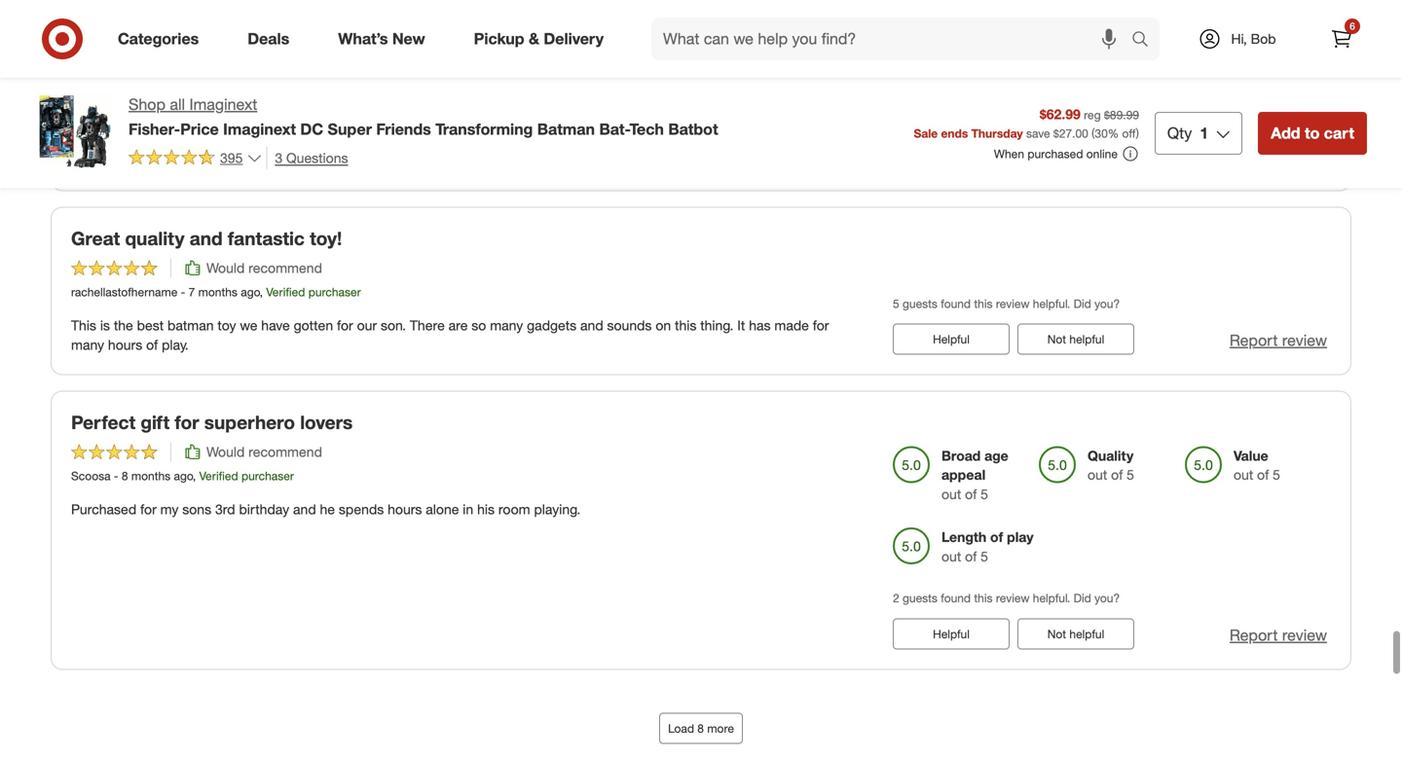 Task type: describe. For each thing, give the bounding box(es) containing it.
quality out of 5
[[1088, 447, 1135, 484]]

0 vertical spatial has
[[299, 22, 321, 39]]

dc
[[300, 120, 324, 139]]

add to cart button
[[1259, 112, 1368, 155]]

1 report from the top
[[1230, 147, 1278, 166]]

purchaser for lovers
[[242, 469, 294, 483]]

out inside value out of 5
[[1234, 467, 1254, 484]]

it!
[[156, 22, 167, 39]]

2 guests found this review helpful. did you?
[[893, 591, 1120, 606]]

perfect
[[71, 412, 136, 434]]

my
[[71, 22, 90, 39]]

5 guests found this review helpful. did you?
[[893, 296, 1120, 311]]

value
[[1234, 447, 1269, 464]]

off
[[1123, 126, 1136, 141]]

toy
[[218, 317, 236, 334]]

out inside "length of play out of 5"
[[942, 549, 962, 566]]

questions
[[286, 149, 348, 166]]

did for my son loved it! it's super sturdy and has a lot of catch frases. would definitely recommend
[[1074, 112, 1092, 127]]

reg
[[1084, 108, 1101, 122]]

3rd
[[215, 501, 235, 518]]

0 vertical spatial many
[[490, 317, 523, 334]]

it's
[[171, 22, 188, 39]]

great
[[71, 228, 120, 250]]

recommend for toy!
[[249, 259, 322, 277]]

alone
[[426, 501, 459, 518]]

not helpful button for out of 5
[[1018, 619, 1135, 650]]

scoosa - 8 months ago , verified purchaser
[[71, 469, 294, 483]]

3 guests found this review helpful. did you?
[[893, 112, 1120, 127]]

3 for 3 questions
[[275, 149, 283, 166]]

ago for and
[[241, 285, 260, 299]]

pickup & delivery
[[474, 29, 604, 48]]

batman
[[168, 317, 214, 334]]

would for toy!
[[206, 259, 245, 277]]

3 did from the top
[[1074, 591, 1092, 606]]

395 link
[[129, 147, 262, 171]]

of inside this is the best batman toy we have gotten for our son. there are so many gadgets and sounds on this thing. it has made for many hours of play.
[[146, 337, 158, 354]]

- for gift
[[114, 469, 118, 483]]

this for 5
[[974, 296, 993, 311]]

catch
[[380, 22, 413, 39]]

report review for would recommend
[[1230, 331, 1328, 350]]

cart
[[1325, 124, 1355, 143]]

1 not helpful from the top
[[1048, 148, 1105, 163]]

)
[[1136, 126, 1140, 141]]

1 age from the top
[[985, 31, 1009, 48]]

1 vertical spatial imaginext
[[223, 120, 296, 139]]

out inside quality out of 5
[[1088, 467, 1108, 484]]

fisher-
[[129, 120, 180, 139]]

and inside this is the best batman toy we have gotten for our son. there are so many gadgets and sounds on this thing. it has made for many hours of play.
[[581, 317, 604, 334]]

categories
[[118, 29, 199, 48]]

2 age from the top
[[985, 447, 1009, 464]]

would recommend for fantastic
[[206, 259, 322, 277]]

1 broad from the top
[[942, 31, 981, 48]]

value out of 5
[[1234, 447, 1281, 484]]

1 helpful from the top
[[1070, 148, 1105, 163]]

transforming
[[436, 120, 533, 139]]

price
[[180, 120, 219, 139]]

helpful for out of 5
[[1070, 627, 1105, 642]]

superhero
[[204, 412, 295, 434]]

rachellastofhername - 7 months ago , verified purchaser
[[71, 285, 361, 299]]

5 inside quality out of 5
[[1127, 467, 1135, 484]]

delivery
[[544, 29, 604, 48]]

load 8 more
[[668, 722, 734, 736]]

new
[[392, 29, 425, 48]]

image of fisher-price imaginext dc super friends transforming batman bat-tech batbot image
[[35, 94, 113, 171]]

my son loved it! it's super sturdy and has a lot of catch frases. would definitely recommend
[[71, 22, 635, 39]]

gadgets
[[527, 317, 577, 334]]

great quality and fantastic toy!
[[71, 228, 342, 250]]

purchased
[[1028, 147, 1084, 161]]

, for superhero
[[193, 469, 196, 483]]

1 appeal from the top
[[942, 50, 986, 67]]

for right "gift" in the left bottom of the page
[[175, 412, 199, 434]]

on
[[656, 317, 671, 334]]

son
[[94, 22, 116, 39]]

1 not from the top
[[1048, 148, 1067, 163]]

- for quality
[[181, 285, 185, 299]]

gotten
[[294, 317, 333, 334]]

$
[[1054, 126, 1060, 141]]

bob
[[1251, 30, 1277, 47]]

loved
[[120, 22, 152, 39]]

hours inside this is the best batman toy we have gotten for our son. there are so many gadgets and sounds on this thing. it has made for many hours of play.
[[108, 337, 142, 354]]

best
[[137, 317, 164, 334]]

this is the best batman toy we have gotten for our son. there are so many gadgets and sounds on this thing. it has made for many hours of play.
[[71, 317, 829, 354]]

and right 'sturdy'
[[272, 22, 295, 39]]

guests for great quality and fantastic toy!
[[903, 296, 938, 311]]

and up rachellastofhername - 7 months ago , verified purchaser
[[190, 228, 223, 250]]

bat-
[[600, 120, 630, 139]]

0 vertical spatial quality
[[125, 228, 185, 250]]

found for my son loved it! it's super sturdy and has a lot of catch frases. would definitely recommend
[[941, 112, 971, 127]]

report for would recommend
[[1230, 331, 1278, 350]]

helpful. for great quality and fantastic toy!
[[1033, 296, 1071, 311]]

and left he
[[293, 501, 316, 518]]

7
[[189, 285, 195, 299]]

hi, bob
[[1232, 30, 1277, 47]]

the
[[114, 317, 133, 334]]

helpful button for would recommend
[[893, 324, 1010, 355]]

$62.99
[[1040, 106, 1081, 123]]

shop
[[129, 95, 166, 114]]

definitely
[[503, 22, 558, 39]]

not helpful for would recommend
[[1048, 332, 1105, 347]]

3 for 3 guests found this review helpful. did you?
[[893, 112, 900, 127]]

save
[[1027, 126, 1051, 141]]

what's new link
[[322, 18, 450, 60]]

not helpful for out of 5
[[1048, 627, 1105, 642]]

more
[[707, 722, 734, 736]]

2 appeal from the top
[[942, 467, 986, 484]]

quality inside quality out of 5
[[1088, 447, 1134, 464]]

frases.
[[417, 22, 457, 39]]

1 horizontal spatial 8
[[698, 722, 704, 736]]

super
[[328, 120, 372, 139]]

1 broad age appeal out of 5 from the top
[[942, 31, 1009, 87]]

5 inside "length of play out of 5"
[[981, 549, 989, 566]]

ago for for
[[174, 469, 193, 483]]

pickup & delivery link
[[457, 18, 628, 60]]

length of play out of 5
[[942, 529, 1034, 566]]

not for out of 5
[[1048, 627, 1067, 642]]

tech
[[630, 120, 664, 139]]

1 report review from the top
[[1230, 147, 1328, 166]]

found for great quality and fantastic toy!
[[941, 296, 971, 311]]

not helpful button for would recommend
[[1018, 324, 1135, 355]]

this
[[71, 317, 96, 334]]

1 report review button from the top
[[1230, 146, 1328, 168]]

deals link
[[231, 18, 314, 60]]

3 found from the top
[[941, 591, 971, 606]]

length
[[942, 529, 987, 546]]

(
[[1092, 126, 1095, 141]]

did for great quality and fantastic toy!
[[1074, 296, 1092, 311]]

batman
[[537, 120, 595, 139]]

verified for superhero
[[199, 469, 238, 483]]

sons
[[182, 501, 211, 518]]

fantastic
[[228, 228, 305, 250]]

when
[[994, 147, 1025, 161]]

gift
[[141, 412, 170, 434]]

we
[[240, 317, 258, 334]]

my
[[160, 501, 179, 518]]



Task type: vqa. For each thing, say whether or not it's contained in the screenshot.
toy
yes



Task type: locate. For each thing, give the bounding box(es) containing it.
1 vertical spatial appeal
[[942, 467, 986, 484]]

0 vertical spatial you?
[[1095, 112, 1120, 127]]

this inside this is the best batman toy we have gotten for our son. there are so many gadgets and sounds on this thing. it has made for many hours of play.
[[675, 317, 697, 334]]

purchaser up gotten
[[309, 285, 361, 299]]

add
[[1271, 124, 1301, 143]]

3 not helpful button from the top
[[1018, 619, 1135, 650]]

found
[[941, 112, 971, 127], [941, 296, 971, 311], [941, 591, 971, 606]]

1 you? from the top
[[1095, 112, 1120, 127]]

3 report review from the top
[[1230, 626, 1328, 645]]

2 vertical spatial did
[[1074, 591, 1092, 606]]

verified for fantastic
[[266, 285, 305, 299]]

3 guests from the top
[[903, 591, 938, 606]]

categories link
[[101, 18, 223, 60]]

2 vertical spatial report
[[1230, 626, 1278, 645]]

2 vertical spatial helpful
[[1070, 627, 1105, 642]]

would for lovers
[[206, 443, 245, 460]]

, for fantastic
[[260, 285, 263, 299]]

0 vertical spatial recommend
[[562, 22, 635, 39]]

broad up length
[[942, 447, 981, 464]]

0 horizontal spatial ago
[[174, 469, 193, 483]]

purchased
[[71, 501, 137, 518]]

2 helpful from the top
[[933, 627, 970, 642]]

verified up have
[[266, 285, 305, 299]]

you?
[[1095, 112, 1120, 127], [1095, 296, 1120, 311], [1095, 591, 1120, 606]]

2 vertical spatial not helpful
[[1048, 627, 1105, 642]]

2
[[893, 591, 900, 606]]

for
[[337, 317, 353, 334], [813, 317, 829, 334], [175, 412, 199, 434], [140, 501, 157, 518]]

2 helpful button from the top
[[893, 619, 1010, 650]]

2 not helpful button from the top
[[1018, 324, 1135, 355]]

purchaser
[[309, 285, 361, 299], [242, 469, 294, 483]]

in
[[463, 501, 474, 518]]

0 vertical spatial report review button
[[1230, 146, 1328, 168]]

report review for out of 5
[[1230, 626, 1328, 645]]

0 horizontal spatial 8
[[122, 469, 128, 483]]

2 you? from the top
[[1095, 296, 1120, 311]]

1 vertical spatial many
[[71, 337, 104, 354]]

1 vertical spatial quality
[[1088, 447, 1134, 464]]

1 did from the top
[[1074, 112, 1092, 127]]

months for for
[[131, 469, 171, 483]]

search button
[[1123, 18, 1170, 64]]

appeal up 3 guests found this review helpful. did you?
[[942, 50, 986, 67]]

helpful down 2 guests found this review helpful. did you?
[[1070, 627, 1105, 642]]

report review button for would recommend
[[1230, 330, 1328, 352]]

hours down the
[[108, 337, 142, 354]]

not helpful down 2 guests found this review helpful. did you?
[[1048, 627, 1105, 642]]

0 vertical spatial age
[[985, 31, 1009, 48]]

age
[[985, 31, 1009, 48], [985, 447, 1009, 464]]

%
[[1108, 126, 1119, 141]]

2 found from the top
[[941, 296, 971, 311]]

5 inside value out of 5
[[1273, 467, 1281, 484]]

0 vertical spatial appeal
[[942, 50, 986, 67]]

recommend down fantastic
[[249, 259, 322, 277]]

1 vertical spatial helpful button
[[893, 619, 1010, 650]]

helpful button down 5 guests found this review helpful. did you?
[[893, 324, 1010, 355]]

helpful for would recommend
[[1070, 332, 1105, 347]]

6 link
[[1321, 18, 1364, 60]]

broad age appeal out of 5 up length
[[942, 447, 1009, 503]]

1 horizontal spatial has
[[749, 317, 771, 334]]

this for 2
[[974, 591, 993, 606]]

qty 1
[[1168, 124, 1209, 143]]

1 vertical spatial broad
[[942, 447, 981, 464]]

1 horizontal spatial many
[[490, 317, 523, 334]]

you? for great quality and fantastic toy!
[[1095, 296, 1120, 311]]

395
[[220, 149, 243, 166]]

would recommend down superhero
[[206, 443, 322, 460]]

helpful down 5 guests found this review helpful. did you?
[[933, 332, 970, 347]]

, up sons
[[193, 469, 196, 483]]

made
[[775, 317, 809, 334]]

1 vertical spatial months
[[131, 469, 171, 483]]

1 horizontal spatial ,
[[260, 285, 263, 299]]

what's new
[[338, 29, 425, 48]]

3 report from the top
[[1230, 626, 1278, 645]]

0 horizontal spatial months
[[131, 469, 171, 483]]

5
[[981, 70, 989, 87], [893, 296, 900, 311], [1127, 467, 1135, 484], [1273, 467, 1281, 484], [981, 486, 989, 503], [981, 549, 989, 566]]

3 left sale
[[893, 112, 900, 127]]

0 vertical spatial broad
[[942, 31, 981, 48]]

helpful for out of 5
[[933, 627, 970, 642]]

helpful button for out of 5
[[893, 619, 1010, 650]]

spends
[[339, 501, 384, 518]]

1 vertical spatial -
[[114, 469, 118, 483]]

would up rachellastofhername - 7 months ago , verified purchaser
[[206, 259, 245, 277]]

many down this
[[71, 337, 104, 354]]

hours
[[108, 337, 142, 354], [388, 501, 422, 518]]

1 vertical spatial not
[[1048, 332, 1067, 347]]

1 not helpful button from the top
[[1018, 140, 1135, 171]]

helpful down 5 guests found this review helpful. did you?
[[1070, 332, 1105, 347]]

1 vertical spatial helpful
[[933, 627, 970, 642]]

0 horizontal spatial verified
[[199, 469, 238, 483]]

2 vertical spatial helpful.
[[1033, 591, 1071, 606]]

1 horizontal spatial hours
[[388, 501, 422, 518]]

there
[[410, 317, 445, 334]]

1 vertical spatial verified
[[199, 469, 238, 483]]

1 helpful button from the top
[[893, 324, 1010, 355]]

8
[[122, 469, 128, 483], [698, 722, 704, 736]]

0 vertical spatial hours
[[108, 337, 142, 354]]

son.
[[381, 317, 406, 334]]

report
[[1230, 147, 1278, 166], [1230, 331, 1278, 350], [1230, 626, 1278, 645]]

0 vertical spatial guests
[[903, 112, 938, 127]]

0 vertical spatial not
[[1048, 148, 1067, 163]]

to
[[1305, 124, 1320, 143]]

0 horizontal spatial purchaser
[[242, 469, 294, 483]]

1 horizontal spatial verified
[[266, 285, 305, 299]]

1 horizontal spatial ago
[[241, 285, 260, 299]]

has inside this is the best batman toy we have gotten for our son. there are so many gadgets and sounds on this thing. it has made for many hours of play.
[[749, 317, 771, 334]]

2 would recommend from the top
[[206, 443, 322, 460]]

1 vertical spatial age
[[985, 447, 1009, 464]]

hours left alone
[[388, 501, 422, 518]]

not down '$'
[[1048, 148, 1067, 163]]

2 broad from the top
[[942, 447, 981, 464]]

0 vertical spatial ago
[[241, 285, 260, 299]]

would recommend down fantastic
[[206, 259, 322, 277]]

0 horizontal spatial 3
[[275, 149, 283, 166]]

1 vertical spatial purchaser
[[242, 469, 294, 483]]

purchaser up birthday
[[242, 469, 294, 483]]

perfect gift for superhero lovers
[[71, 412, 353, 434]]

review
[[996, 112, 1030, 127], [1283, 147, 1328, 166], [996, 296, 1030, 311], [1283, 331, 1328, 350], [996, 591, 1030, 606], [1283, 626, 1328, 645]]

0 vertical spatial would recommend
[[206, 259, 322, 277]]

1 horizontal spatial months
[[198, 285, 238, 299]]

- right scoosa
[[114, 469, 118, 483]]

broad age appeal out of 5 up 3 guests found this review helpful. did you?
[[942, 31, 1009, 87]]

2 vertical spatial not helpful button
[[1018, 619, 1135, 650]]

search
[[1123, 31, 1170, 50]]

rachellastofhername
[[71, 285, 178, 299]]

2 vertical spatial you?
[[1095, 591, 1120, 606]]

0 horizontal spatial -
[[114, 469, 118, 483]]

0 horizontal spatial many
[[71, 337, 104, 354]]

lovers
[[300, 412, 353, 434]]

1 horizontal spatial quality
[[1088, 447, 1134, 464]]

1 vertical spatial ,
[[193, 469, 196, 483]]

, up have
[[260, 285, 263, 299]]

helpful button
[[893, 324, 1010, 355], [893, 619, 1010, 650]]

3 left questions
[[275, 149, 283, 166]]

3
[[893, 112, 900, 127], [275, 149, 283, 166]]

1 vertical spatial not helpful
[[1048, 332, 1105, 347]]

purchased for my sons 3rd birthday and he spends hours alone in his room playing.
[[71, 501, 581, 518]]

0 vertical spatial imaginext
[[189, 95, 257, 114]]

not helpful down 5 guests found this review helpful. did you?
[[1048, 332, 1105, 347]]

for left our
[[337, 317, 353, 334]]

1 vertical spatial guests
[[903, 296, 938, 311]]

3 helpful. from the top
[[1033, 591, 1071, 606]]

0 vertical spatial 3
[[893, 112, 900, 127]]

0 vertical spatial found
[[941, 112, 971, 127]]

verified
[[266, 285, 305, 299], [199, 469, 238, 483]]

1 vertical spatial hours
[[388, 501, 422, 518]]

birthday
[[239, 501, 289, 518]]

0 horizontal spatial hours
[[108, 337, 142, 354]]

- left 7
[[181, 285, 185, 299]]

toy!
[[310, 228, 342, 250]]

thing.
[[701, 317, 734, 334]]

1 vertical spatial helpful.
[[1033, 296, 1071, 311]]

has right it
[[749, 317, 771, 334]]

2 vertical spatial found
[[941, 591, 971, 606]]

1 helpful. from the top
[[1033, 112, 1071, 127]]

recommend for lovers
[[249, 443, 322, 460]]

helpful button down 2 guests found this review helpful. did you?
[[893, 619, 1010, 650]]

sturdy
[[230, 22, 268, 39]]

0 vertical spatial not helpful button
[[1018, 140, 1135, 171]]

sale
[[914, 126, 938, 141]]

What can we help you find? suggestions appear below search field
[[652, 18, 1137, 60]]

has
[[299, 22, 321, 39], [749, 317, 771, 334]]

has left a
[[299, 22, 321, 39]]

2 did from the top
[[1074, 296, 1092, 311]]

ago
[[241, 285, 260, 299], [174, 469, 193, 483]]

0 horizontal spatial ,
[[193, 469, 196, 483]]

many right so
[[490, 317, 523, 334]]

1 horizontal spatial -
[[181, 285, 185, 299]]

2 vertical spatial recommend
[[249, 443, 322, 460]]

did
[[1074, 112, 1092, 127], [1074, 296, 1092, 311], [1074, 591, 1092, 606]]

guests for my son loved it! it's super sturdy and has a lot of catch frases. would definitely recommend
[[903, 112, 938, 127]]

scoosa
[[71, 469, 111, 483]]

helpful. for my son loved it! it's super sturdy and has a lot of catch frases. would definitely recommend
[[1033, 112, 1071, 127]]

0 vertical spatial 8
[[122, 469, 128, 483]]

ends
[[941, 126, 968, 141]]

his
[[477, 501, 495, 518]]

not for would recommend
[[1048, 332, 1067, 347]]

2 vertical spatial report review
[[1230, 626, 1328, 645]]

2 report review from the top
[[1230, 331, 1328, 350]]

what's
[[338, 29, 388, 48]]

ago up sons
[[174, 469, 193, 483]]

1 would recommend from the top
[[206, 259, 322, 277]]

8 right load
[[698, 722, 704, 736]]

1 vertical spatial 8
[[698, 722, 704, 736]]

0 vertical spatial broad age appeal out of 5
[[942, 31, 1009, 87]]

thursday
[[972, 126, 1023, 141]]

3 not from the top
[[1048, 627, 1067, 642]]

1 helpful from the top
[[933, 332, 970, 347]]

purchaser for toy!
[[309, 285, 361, 299]]

0 vertical spatial helpful button
[[893, 324, 1010, 355]]

you? for my son loved it! it's super sturdy and has a lot of catch frases. would definitely recommend
[[1095, 112, 1120, 127]]

0 vertical spatial not helpful
[[1048, 148, 1105, 163]]

deals
[[248, 29, 290, 48]]

are
[[449, 317, 468, 334]]

have
[[261, 317, 290, 334]]

helpful
[[933, 332, 970, 347], [933, 627, 970, 642]]

would down perfect gift for superhero lovers on the left of the page
[[206, 443, 245, 460]]

0 vertical spatial ,
[[260, 285, 263, 299]]

play.
[[162, 337, 189, 354]]

is
[[100, 317, 110, 334]]

1 vertical spatial broad age appeal out of 5
[[942, 447, 1009, 503]]

1 vertical spatial found
[[941, 296, 971, 311]]

for left the my
[[140, 501, 157, 518]]

1 vertical spatial not helpful button
[[1018, 324, 1135, 355]]

1 vertical spatial report review
[[1230, 331, 1328, 350]]

1 vertical spatial would
[[206, 259, 245, 277]]

2 vertical spatial guests
[[903, 591, 938, 606]]

would recommend for superhero
[[206, 443, 322, 460]]

not down 5 guests found this review helpful. did you?
[[1048, 332, 1067, 347]]

0 vertical spatial did
[[1074, 112, 1092, 127]]

0 vertical spatial -
[[181, 285, 185, 299]]

broad
[[942, 31, 981, 48], [942, 447, 981, 464]]

6
[[1350, 20, 1356, 32]]

3 questions
[[275, 149, 348, 166]]

age up 3 guests found this review helpful. did you?
[[985, 31, 1009, 48]]

of inside value out of 5
[[1258, 467, 1269, 484]]

recommend right "&"
[[562, 22, 635, 39]]

1 vertical spatial report
[[1230, 331, 1278, 350]]

0 vertical spatial would
[[461, 22, 499, 39]]

1 vertical spatial report review button
[[1230, 330, 1328, 352]]

friends
[[376, 120, 431, 139]]

0 vertical spatial purchaser
[[309, 285, 361, 299]]

3 helpful from the top
[[1070, 627, 1105, 642]]

months right 7
[[198, 285, 238, 299]]

appeal up length
[[942, 467, 986, 484]]

1 vertical spatial has
[[749, 317, 771, 334]]

3 not helpful from the top
[[1048, 627, 1105, 642]]

3 you? from the top
[[1095, 591, 1120, 606]]

-
[[181, 285, 185, 299], [114, 469, 118, 483]]

not helpful down '27.00'
[[1048, 148, 1105, 163]]

imaginext up price
[[189, 95, 257, 114]]

broad up 3 guests found this review helpful. did you?
[[942, 31, 981, 48]]

0 vertical spatial helpful.
[[1033, 112, 1071, 127]]

0 vertical spatial months
[[198, 285, 238, 299]]

months for and
[[198, 285, 238, 299]]

1 vertical spatial would recommend
[[206, 443, 322, 460]]

helpful down 2 guests found this review helpful. did you?
[[933, 627, 970, 642]]

2 not helpful from the top
[[1048, 332, 1105, 347]]

1 vertical spatial did
[[1074, 296, 1092, 311]]

helpful.
[[1033, 112, 1071, 127], [1033, 296, 1071, 311], [1033, 591, 1071, 606]]

helpful for would recommend
[[933, 332, 970, 347]]

months up the my
[[131, 469, 171, 483]]

helpful down (
[[1070, 148, 1105, 163]]

0 vertical spatial helpful
[[933, 332, 970, 347]]

0 vertical spatial report review
[[1230, 147, 1328, 166]]

report review button for out of 5
[[1230, 625, 1328, 647]]

would right frases.
[[461, 22, 499, 39]]

$62.99 reg $89.99 sale ends thursday save $ 27.00 ( 30 % off )
[[914, 106, 1140, 141]]

,
[[260, 285, 263, 299], [193, 469, 196, 483]]

2 helpful. from the top
[[1033, 296, 1071, 311]]

3 report review button from the top
[[1230, 625, 1328, 647]]

1 guests from the top
[[903, 112, 938, 127]]

imaginext up 395
[[223, 120, 296, 139]]

1 horizontal spatial 3
[[893, 112, 900, 127]]

for right made
[[813, 317, 829, 334]]

2 vertical spatial not
[[1048, 627, 1067, 642]]

2 guests from the top
[[903, 296, 938, 311]]

hi,
[[1232, 30, 1247, 47]]

play
[[1007, 529, 1034, 546]]

1 horizontal spatial purchaser
[[309, 285, 361, 299]]

age up play at the bottom of the page
[[985, 447, 1009, 464]]

helpful
[[1070, 148, 1105, 163], [1070, 332, 1105, 347], [1070, 627, 1105, 642]]

2 report review button from the top
[[1230, 330, 1328, 352]]

2 not from the top
[[1048, 332, 1067, 347]]

1 found from the top
[[941, 112, 971, 127]]

2 broad age appeal out of 5 from the top
[[942, 447, 1009, 503]]

qty
[[1168, 124, 1193, 143]]

2 vertical spatial report review button
[[1230, 625, 1328, 647]]

recommend down superhero
[[249, 443, 322, 460]]

and left the sounds
[[581, 317, 604, 334]]

imaginext
[[189, 95, 257, 114], [223, 120, 296, 139]]

not down 2 guests found this review helpful. did you?
[[1048, 627, 1067, 642]]

this for 3
[[974, 112, 993, 127]]

$89.99
[[1105, 108, 1140, 122]]

1 vertical spatial you?
[[1095, 296, 1120, 311]]

2 helpful from the top
[[1070, 332, 1105, 347]]

27.00
[[1060, 126, 1089, 141]]

ago up we
[[241, 285, 260, 299]]

verified up "3rd" on the bottom
[[199, 469, 238, 483]]

report for out of 5
[[1230, 626, 1278, 645]]

2 report from the top
[[1230, 331, 1278, 350]]

8 right scoosa
[[122, 469, 128, 483]]

2 vertical spatial would
[[206, 443, 245, 460]]

1 vertical spatial helpful
[[1070, 332, 1105, 347]]

super
[[192, 22, 226, 39]]

1 vertical spatial ago
[[174, 469, 193, 483]]

0 horizontal spatial quality
[[125, 228, 185, 250]]

0 vertical spatial report
[[1230, 147, 1278, 166]]

of inside quality out of 5
[[1112, 467, 1123, 484]]



